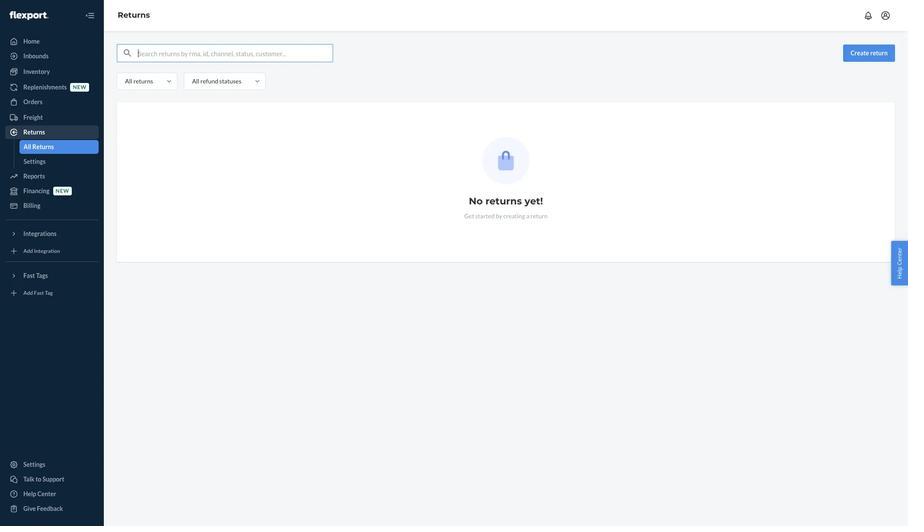 Task type: describe. For each thing, give the bounding box(es) containing it.
home
[[23, 38, 40, 45]]

returns inside all returns link
[[32, 143, 54, 151]]

0 horizontal spatial return
[[531, 213, 548, 220]]

statuses
[[219, 77, 241, 85]]

a
[[526, 213, 530, 220]]

tags
[[36, 272, 48, 280]]

billing
[[23, 202, 40, 209]]

all for all refund statuses
[[192, 77, 199, 85]]

integration
[[34, 248, 60, 255]]

help center button
[[892, 241, 908, 286]]

help inside button
[[896, 267, 904, 279]]

all for all returns
[[125, 77, 132, 85]]

inbounds link
[[5, 49, 99, 63]]

integrations
[[23, 230, 57, 238]]

refund
[[200, 77, 218, 85]]

reports
[[23, 173, 45, 180]]

returns for all
[[133, 77, 153, 85]]

new for replenishments
[[73, 84, 87, 91]]

home link
[[5, 35, 99, 48]]

all returns
[[24, 143, 54, 151]]

inbounds
[[23, 52, 49, 60]]

returns inside returns link
[[23, 129, 45, 136]]

add for add fast tag
[[23, 290, 33, 297]]

2 settings from the top
[[23, 461, 45, 469]]

inventory link
[[5, 65, 99, 79]]

creating
[[504, 213, 525, 220]]

orders link
[[5, 95, 99, 109]]

reports link
[[5, 170, 99, 184]]

tag
[[45, 290, 53, 297]]

add integration link
[[5, 245, 99, 258]]

0 horizontal spatial help
[[23, 491, 36, 498]]

give
[[23, 505, 36, 513]]

orders
[[23, 98, 43, 106]]

talk to support
[[23, 476, 64, 483]]

center inside help center button
[[896, 248, 904, 265]]

return inside create return 'button'
[[871, 49, 888, 57]]

empty list image
[[483, 137, 530, 184]]

yet!
[[525, 196, 543, 207]]

all returns link
[[19, 140, 99, 154]]

financing
[[23, 187, 50, 195]]

fast tags button
[[5, 269, 99, 283]]

get
[[464, 213, 474, 220]]

no
[[469, 196, 483, 207]]

0 vertical spatial returns
[[118, 10, 150, 20]]

0 vertical spatial returns link
[[118, 10, 150, 20]]

open notifications image
[[863, 10, 874, 21]]

create
[[851, 49, 869, 57]]

help center inside button
[[896, 248, 904, 279]]

new for financing
[[56, 188, 69, 195]]

talk to support button
[[5, 473, 99, 487]]

0 vertical spatial settings link
[[19, 155, 99, 169]]

all refund statuses
[[192, 77, 241, 85]]



Task type: locate. For each thing, give the bounding box(es) containing it.
fast inside dropdown button
[[23, 272, 35, 280]]

0 horizontal spatial all
[[24, 143, 31, 151]]

1 vertical spatial new
[[56, 188, 69, 195]]

1 vertical spatial returns
[[23, 129, 45, 136]]

returns
[[118, 10, 150, 20], [23, 129, 45, 136], [32, 143, 54, 151]]

returns for no
[[486, 196, 522, 207]]

Search returns by rma, id, channel, status, customer... text field
[[138, 45, 333, 62]]

help
[[896, 267, 904, 279], [23, 491, 36, 498]]

0 horizontal spatial returns link
[[5, 126, 99, 139]]

center
[[896, 248, 904, 265], [37, 491, 56, 498]]

help center link
[[5, 488, 99, 502]]

by
[[496, 213, 502, 220]]

return
[[871, 49, 888, 57], [531, 213, 548, 220]]

create return button
[[844, 45, 895, 62]]

0 vertical spatial add
[[23, 248, 33, 255]]

freight
[[23, 114, 43, 121]]

all returns
[[125, 77, 153, 85]]

add left integration
[[23, 248, 33, 255]]

1 horizontal spatial return
[[871, 49, 888, 57]]

feedback
[[37, 505, 63, 513]]

open account menu image
[[881, 10, 891, 21]]

0 horizontal spatial new
[[56, 188, 69, 195]]

1 vertical spatial fast
[[34, 290, 44, 297]]

flexport logo image
[[10, 11, 48, 20]]

to
[[36, 476, 41, 483]]

0 vertical spatial center
[[896, 248, 904, 265]]

settings up reports
[[24, 158, 46, 165]]

new up orders link
[[73, 84, 87, 91]]

1 vertical spatial returns link
[[5, 126, 99, 139]]

integrations button
[[5, 227, 99, 241]]

0 horizontal spatial center
[[37, 491, 56, 498]]

1 add from the top
[[23, 248, 33, 255]]

fast left 'tags'
[[23, 272, 35, 280]]

1 horizontal spatial returns
[[486, 196, 522, 207]]

1 horizontal spatial center
[[896, 248, 904, 265]]

2 vertical spatial returns
[[32, 143, 54, 151]]

add
[[23, 248, 33, 255], [23, 290, 33, 297]]

1 vertical spatial returns
[[486, 196, 522, 207]]

settings up "to"
[[23, 461, 45, 469]]

0 vertical spatial new
[[73, 84, 87, 91]]

new down reports link
[[56, 188, 69, 195]]

add for add integration
[[23, 248, 33, 255]]

add down 'fast tags'
[[23, 290, 33, 297]]

1 horizontal spatial new
[[73, 84, 87, 91]]

support
[[43, 476, 64, 483]]

1 vertical spatial center
[[37, 491, 56, 498]]

all for all returns
[[24, 143, 31, 151]]

return right a
[[531, 213, 548, 220]]

1 vertical spatial settings link
[[5, 458, 99, 472]]

settings
[[24, 158, 46, 165], [23, 461, 45, 469]]

1 vertical spatial settings
[[23, 461, 45, 469]]

give feedback button
[[5, 502, 99, 516]]

return right "create"
[[871, 49, 888, 57]]

started
[[476, 213, 495, 220]]

1 settings from the top
[[24, 158, 46, 165]]

close navigation image
[[85, 10, 95, 21]]

fast
[[23, 272, 35, 280], [34, 290, 44, 297]]

new
[[73, 84, 87, 91], [56, 188, 69, 195]]

0 vertical spatial help center
[[896, 248, 904, 279]]

1 vertical spatial help center
[[23, 491, 56, 498]]

0 horizontal spatial returns
[[133, 77, 153, 85]]

fast tags
[[23, 272, 48, 280]]

returns
[[133, 77, 153, 85], [486, 196, 522, 207]]

add fast tag
[[23, 290, 53, 297]]

0 vertical spatial returns
[[133, 77, 153, 85]]

help center
[[896, 248, 904, 279], [23, 491, 56, 498]]

replenishments
[[23, 84, 67, 91]]

1 horizontal spatial all
[[125, 77, 132, 85]]

get started by creating a return
[[464, 213, 548, 220]]

settings link up support
[[5, 458, 99, 472]]

settings link down all returns link on the left top of page
[[19, 155, 99, 169]]

1 horizontal spatial help center
[[896, 248, 904, 279]]

all
[[125, 77, 132, 85], [192, 77, 199, 85], [24, 143, 31, 151]]

2 add from the top
[[23, 290, 33, 297]]

1 vertical spatial help
[[23, 491, 36, 498]]

0 vertical spatial settings
[[24, 158, 46, 165]]

returns link
[[118, 10, 150, 20], [5, 126, 99, 139]]

no returns yet!
[[469, 196, 543, 207]]

add fast tag link
[[5, 287, 99, 300]]

center inside help center link
[[37, 491, 56, 498]]

billing link
[[5, 199, 99, 213]]

0 horizontal spatial help center
[[23, 491, 56, 498]]

1 vertical spatial add
[[23, 290, 33, 297]]

1 vertical spatial return
[[531, 213, 548, 220]]

freight link
[[5, 111, 99, 125]]

settings link
[[19, 155, 99, 169], [5, 458, 99, 472]]

inventory
[[23, 68, 50, 75]]

fast left tag
[[34, 290, 44, 297]]

1 horizontal spatial help
[[896, 267, 904, 279]]

create return
[[851, 49, 888, 57]]

2 horizontal spatial all
[[192, 77, 199, 85]]

talk
[[23, 476, 34, 483]]

1 horizontal spatial returns link
[[118, 10, 150, 20]]

0 vertical spatial help
[[896, 267, 904, 279]]

0 vertical spatial fast
[[23, 272, 35, 280]]

give feedback
[[23, 505, 63, 513]]

add integration
[[23, 248, 60, 255]]

0 vertical spatial return
[[871, 49, 888, 57]]



Task type: vqa. For each thing, say whether or not it's contained in the screenshot.
FULFILLMENT
no



